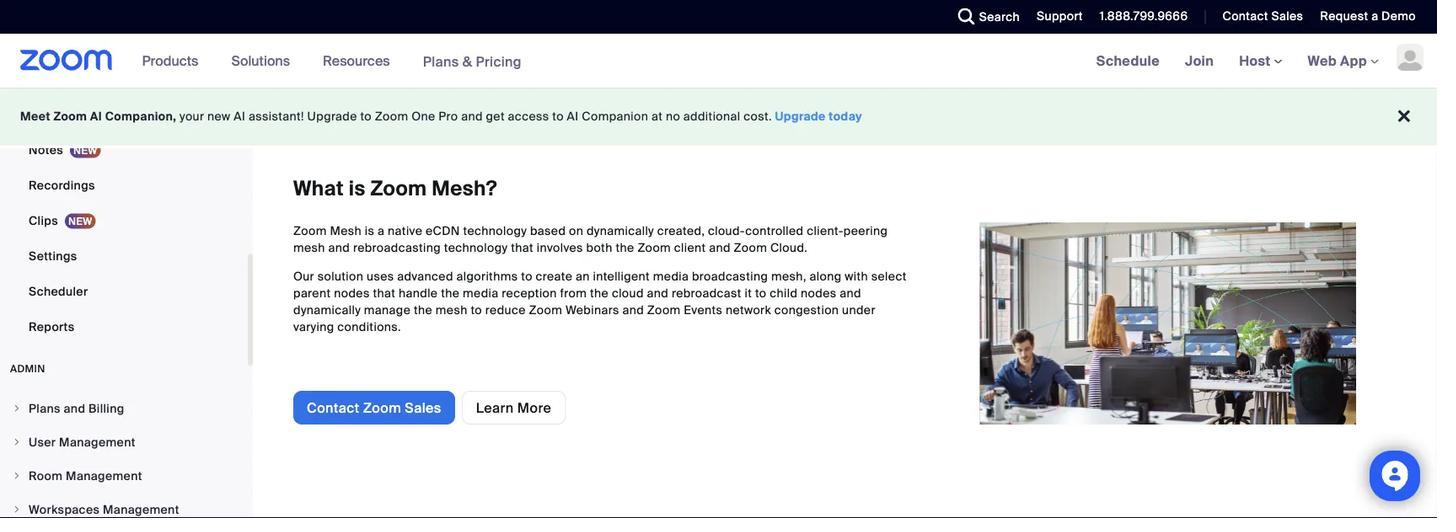 Task type: describe. For each thing, give the bounding box(es) containing it.
our
[[293, 269, 315, 284]]

more
[[518, 399, 552, 417]]

web app
[[1308, 52, 1368, 70]]

upgrade today link
[[775, 109, 863, 124]]

plans and billing
[[29, 401, 124, 417]]

pro
[[439, 109, 458, 124]]

to left reduce on the left of page
[[471, 302, 482, 318]]

resources button
[[323, 34, 398, 88]]

user
[[29, 435, 56, 450]]

client
[[674, 240, 706, 256]]

select
[[872, 269, 907, 284]]

meet
[[20, 109, 50, 124]]

cloud
[[612, 285, 644, 301]]

learn more link
[[462, 391, 566, 425]]

mesh inside zoom mesh is a native ecdn technology based on dynamically created, cloud-controlled client-peering mesh and rebroadcasting technology that involves both the zoom client and zoom cloud.
[[293, 240, 325, 256]]

profile picture image
[[1397, 44, 1424, 71]]

user management menu item
[[0, 427, 248, 459]]

admin menu menu
[[0, 393, 248, 519]]

mesh inside the our solution uses advanced algorithms to create an intelligent media broadcasting mesh, along with select parent nodes that handle the media reception from the cloud and rebroadcast it to child nodes and dynamically manage the mesh to reduce zoom webinars and zoom events network congestion under varying conditions.
[[436, 302, 468, 318]]

advanced
[[397, 269, 454, 284]]

recordings
[[29, 178, 95, 193]]

zoom left events
[[648, 302, 681, 318]]

learn
[[476, 399, 514, 417]]

at
[[652, 109, 663, 124]]

demo
[[1382, 8, 1417, 24]]

the down advanced
[[441, 285, 460, 301]]

zoom logo image
[[20, 50, 113, 71]]

conditions.
[[338, 319, 401, 335]]

both
[[587, 240, 613, 256]]

2 nodes from the left
[[801, 285, 837, 301]]

assistant!
[[249, 109, 304, 124]]

right image for plans and billing
[[12, 404, 22, 414]]

mesh,
[[772, 269, 807, 284]]

room management
[[29, 468, 142, 484]]

room
[[29, 468, 63, 484]]

broadcasting
[[692, 269, 768, 284]]

that inside the our solution uses advanced algorithms to create an intelligent media broadcasting mesh, along with select parent nodes that handle the media reception from the cloud and rebroadcast it to child nodes and dynamically manage the mesh to reduce zoom webinars and zoom events network congestion under varying conditions.
[[373, 285, 396, 301]]

right image
[[12, 438, 22, 448]]

solutions
[[231, 52, 290, 70]]

zoom down "reception"
[[529, 302, 563, 318]]

web
[[1308, 52, 1337, 70]]

product information navigation
[[130, 34, 535, 89]]

workspaces
[[29, 502, 100, 518]]

resources
[[323, 52, 390, 70]]

is inside zoom mesh is a native ecdn technology based on dynamically created, cloud-controlled client-peering mesh and rebroadcasting technology that involves both the zoom client and zoom cloud.
[[365, 223, 375, 239]]

to right it
[[756, 285, 767, 301]]

0 horizontal spatial media
[[463, 285, 499, 301]]

settings
[[29, 248, 77, 264]]

manage
[[364, 302, 411, 318]]

based
[[530, 223, 566, 239]]

and inside meet zoom ai companion, footer
[[461, 109, 483, 124]]

access
[[508, 109, 549, 124]]

today
[[829, 109, 863, 124]]

meet zoom ai companion, your new ai assistant! upgrade to zoom one pro and get access to ai companion at no additional cost. upgrade today
[[20, 109, 863, 124]]

and down with
[[840, 285, 862, 301]]

right image for workspaces management
[[12, 505, 22, 515]]

our solution uses advanced algorithms to create an intelligent media broadcasting mesh, along with select parent nodes that handle the media reception from the cloud and rebroadcast it to child nodes and dynamically manage the mesh to reduce zoom webinars and zoom events network congestion under varying conditions.
[[293, 269, 907, 335]]

request
[[1321, 8, 1369, 24]]

uses
[[367, 269, 394, 284]]

1 ai from the left
[[90, 109, 102, 124]]

one
[[412, 109, 436, 124]]

and right cloud
[[647, 285, 669, 301]]

new
[[208, 109, 231, 124]]

cloud-
[[708, 223, 746, 239]]

search button
[[946, 0, 1025, 34]]

host button
[[1240, 52, 1283, 70]]

child
[[770, 285, 798, 301]]

0 horizontal spatial sales
[[405, 399, 442, 417]]

solution
[[318, 269, 364, 284]]

a inside zoom mesh is a native ecdn technology based on dynamically created, cloud-controlled client-peering mesh and rebroadcasting technology that involves both the zoom client and zoom cloud.
[[378, 223, 385, 239]]

plans and billing menu item
[[0, 393, 248, 425]]

the inside zoom mesh is a native ecdn technology based on dynamically created, cloud-controlled client-peering mesh and rebroadcasting technology that involves both the zoom client and zoom cloud.
[[616, 240, 635, 256]]

no
[[666, 109, 681, 124]]

contact sales
[[1223, 8, 1304, 24]]

to down resources dropdown button at the top left
[[360, 109, 372, 124]]

what is zoom mesh?
[[293, 176, 497, 202]]

involves
[[537, 240, 583, 256]]

an
[[576, 269, 590, 284]]

create
[[536, 269, 573, 284]]

room management menu item
[[0, 460, 248, 492]]

mesh
[[330, 223, 362, 239]]

0 vertical spatial is
[[349, 176, 366, 202]]

peering
[[844, 223, 888, 239]]

settings link
[[0, 240, 248, 273]]

meetings navigation
[[1084, 34, 1438, 89]]

1 nodes from the left
[[334, 285, 370, 301]]

support
[[1037, 8, 1083, 24]]

ecdn
[[426, 223, 460, 239]]

zoom down the cloud-
[[734, 240, 768, 256]]

additional
[[684, 109, 741, 124]]

on
[[569, 223, 584, 239]]

workspaces management menu item
[[0, 494, 248, 519]]

notes link
[[0, 133, 248, 167]]

events
[[684, 302, 723, 318]]

zoom right meet
[[54, 109, 87, 124]]

congestion
[[775, 302, 839, 318]]



Task type: vqa. For each thing, say whether or not it's contained in the screenshot.
Scheduler
yes



Task type: locate. For each thing, give the bounding box(es) containing it.
your
[[180, 109, 204, 124]]

ai up 'notes' link
[[90, 109, 102, 124]]

meet zoom ai companion, footer
[[0, 88, 1438, 146]]

1 horizontal spatial upgrade
[[775, 109, 826, 124]]

products button
[[142, 34, 206, 88]]

contact
[[1223, 8, 1269, 24], [307, 399, 360, 417]]

plans left &
[[423, 52, 459, 70]]

nodes
[[334, 285, 370, 301], [801, 285, 837, 301]]

0 vertical spatial technology
[[463, 223, 527, 239]]

native
[[388, 223, 423, 239]]

plans inside menu item
[[29, 401, 61, 417]]

1 right image from the top
[[12, 404, 22, 414]]

banner containing products
[[0, 34, 1438, 89]]

1 horizontal spatial dynamically
[[587, 223, 654, 239]]

dynamically up varying
[[293, 302, 361, 318]]

1 horizontal spatial plans
[[423, 52, 459, 70]]

1 vertical spatial media
[[463, 285, 499, 301]]

mesh up our
[[293, 240, 325, 256]]

right image
[[12, 404, 22, 414], [12, 471, 22, 482], [12, 505, 22, 515]]

right image up right icon
[[12, 404, 22, 414]]

0 vertical spatial dynamically
[[587, 223, 654, 239]]

3 right image from the top
[[12, 505, 22, 515]]

search
[[980, 9, 1020, 24]]

from
[[560, 285, 587, 301]]

1 vertical spatial right image
[[12, 471, 22, 482]]

notes
[[29, 142, 63, 158]]

1 upgrade from the left
[[307, 109, 357, 124]]

join link
[[1173, 34, 1227, 88]]

that down based
[[511, 240, 534, 256]]

reports
[[29, 319, 75, 335]]

0 vertical spatial contact
[[1223, 8, 1269, 24]]

media down algorithms
[[463, 285, 499, 301]]

schedule link
[[1084, 34, 1173, 88]]

products
[[142, 52, 199, 70]]

contact up host
[[1223, 8, 1269, 24]]

management down 'room management' menu item at bottom left
[[103, 502, 179, 518]]

0 vertical spatial management
[[59, 435, 136, 450]]

nodes down the "solution"
[[334, 285, 370, 301]]

that inside zoom mesh is a native ecdn technology based on dynamically created, cloud-controlled client-peering mesh and rebroadcasting technology that involves both the zoom client and zoom cloud.
[[511, 240, 534, 256]]

reports link
[[0, 310, 248, 344]]

rebroadcast
[[672, 285, 742, 301]]

host
[[1240, 52, 1275, 70]]

right image left workspaces
[[12, 505, 22, 515]]

2 right image from the top
[[12, 471, 22, 482]]

0 vertical spatial plans
[[423, 52, 459, 70]]

and inside menu item
[[64, 401, 85, 417]]

dynamically inside zoom mesh is a native ecdn technology based on dynamically created, cloud-controlled client-peering mesh and rebroadcasting technology that involves both the zoom client and zoom cloud.
[[587, 223, 654, 239]]

3 ai from the left
[[567, 109, 579, 124]]

clips link
[[0, 204, 248, 238]]

request a demo
[[1321, 8, 1417, 24]]

side navigation navigation
[[0, 0, 253, 519]]

banner
[[0, 34, 1438, 89]]

to
[[360, 109, 372, 124], [553, 109, 564, 124], [521, 269, 533, 284], [756, 285, 767, 301], [471, 302, 482, 318]]

&
[[463, 52, 473, 70]]

1 vertical spatial mesh
[[436, 302, 468, 318]]

mesh
[[293, 240, 325, 256], [436, 302, 468, 318]]

to up "reception"
[[521, 269, 533, 284]]

0 horizontal spatial that
[[373, 285, 396, 301]]

along
[[810, 269, 842, 284]]

is right the what
[[349, 176, 366, 202]]

and left get
[[461, 109, 483, 124]]

contact down varying
[[307, 399, 360, 417]]

clips
[[29, 213, 58, 229]]

a
[[1372, 8, 1379, 24], [378, 223, 385, 239]]

ai left the companion
[[567, 109, 579, 124]]

1 vertical spatial that
[[373, 285, 396, 301]]

and left billing
[[64, 401, 85, 417]]

ai right the new on the left
[[234, 109, 246, 124]]

dynamically
[[587, 223, 654, 239], [293, 302, 361, 318]]

1 vertical spatial is
[[365, 223, 375, 239]]

plans for plans & pricing
[[423, 52, 459, 70]]

2 vertical spatial management
[[103, 502, 179, 518]]

0 horizontal spatial dynamically
[[293, 302, 361, 318]]

right image inside plans and billing menu item
[[12, 404, 22, 414]]

1 horizontal spatial nodes
[[801, 285, 837, 301]]

plans inside product information navigation
[[423, 52, 459, 70]]

1.888.799.9666 button
[[1088, 0, 1193, 34], [1100, 8, 1189, 24]]

1 vertical spatial sales
[[405, 399, 442, 417]]

1.888.799.9666
[[1100, 8, 1189, 24]]

2 horizontal spatial ai
[[567, 109, 579, 124]]

0 vertical spatial a
[[1372, 8, 1379, 24]]

zoom down conditions.
[[363, 399, 401, 417]]

contact sales link
[[1211, 0, 1308, 34], [1223, 8, 1304, 24]]

management inside 'room management' menu item
[[66, 468, 142, 484]]

2 ai from the left
[[234, 109, 246, 124]]

technology
[[463, 223, 527, 239], [444, 240, 508, 256]]

what
[[293, 176, 344, 202]]

management for user management
[[59, 435, 136, 450]]

upgrade
[[307, 109, 357, 124], [775, 109, 826, 124]]

zoom up native
[[371, 176, 427, 202]]

right image left the room
[[12, 471, 22, 482]]

is
[[349, 176, 366, 202], [365, 223, 375, 239]]

management inside user management menu item
[[59, 435, 136, 450]]

the up webinars
[[590, 285, 609, 301]]

1 vertical spatial dynamically
[[293, 302, 361, 318]]

zoom down created,
[[638, 240, 671, 256]]

1 horizontal spatial sales
[[1272, 8, 1304, 24]]

that up "manage"
[[373, 285, 396, 301]]

reception
[[502, 285, 557, 301]]

0 horizontal spatial a
[[378, 223, 385, 239]]

1 horizontal spatial contact
[[1223, 8, 1269, 24]]

controlled
[[746, 223, 804, 239]]

user management
[[29, 435, 136, 450]]

0 horizontal spatial nodes
[[334, 285, 370, 301]]

management for room management
[[66, 468, 142, 484]]

varying
[[293, 319, 334, 335]]

personal menu menu
[[0, 0, 248, 346]]

0 vertical spatial that
[[511, 240, 534, 256]]

plans up 'user'
[[29, 401, 61, 417]]

1 horizontal spatial that
[[511, 240, 534, 256]]

sales up the host 'dropdown button'
[[1272, 8, 1304, 24]]

0 horizontal spatial plans
[[29, 401, 61, 417]]

rebroadcasting
[[353, 240, 441, 256]]

0 horizontal spatial mesh
[[293, 240, 325, 256]]

1 horizontal spatial a
[[1372, 8, 1379, 24]]

join
[[1186, 52, 1214, 70]]

created,
[[658, 223, 705, 239]]

management down billing
[[59, 435, 136, 450]]

mesh?
[[432, 176, 497, 202]]

zoom
[[54, 109, 87, 124], [375, 109, 409, 124], [371, 176, 427, 202], [293, 223, 327, 239], [638, 240, 671, 256], [734, 240, 768, 256], [529, 302, 563, 318], [648, 302, 681, 318], [363, 399, 401, 417]]

upgrade right "cost."
[[775, 109, 826, 124]]

management
[[59, 435, 136, 450], [66, 468, 142, 484], [103, 502, 179, 518]]

media down "client"
[[653, 269, 689, 284]]

right image inside 'room management' menu item
[[12, 471, 22, 482]]

companion
[[582, 109, 649, 124]]

0 horizontal spatial upgrade
[[307, 109, 357, 124]]

recordings link
[[0, 169, 248, 202]]

0 horizontal spatial contact
[[307, 399, 360, 417]]

management up workspaces management
[[66, 468, 142, 484]]

pricing
[[476, 52, 522, 70]]

1 vertical spatial plans
[[29, 401, 61, 417]]

2 vertical spatial right image
[[12, 505, 22, 515]]

1 vertical spatial technology
[[444, 240, 508, 256]]

contact for contact sales
[[1223, 8, 1269, 24]]

that
[[511, 240, 534, 256], [373, 285, 396, 301]]

scheduler link
[[0, 275, 248, 309]]

get
[[486, 109, 505, 124]]

0 vertical spatial mesh
[[293, 240, 325, 256]]

is right mesh
[[365, 223, 375, 239]]

plans for plans and billing
[[29, 401, 61, 417]]

dynamically up both
[[587, 223, 654, 239]]

contact for contact zoom sales
[[307, 399, 360, 417]]

zoom mesh is a native ecdn technology based on dynamically created, cloud-controlled client-peering mesh and rebroadcasting technology that involves both the zoom client and zoom cloud.
[[293, 223, 888, 256]]

1 horizontal spatial media
[[653, 269, 689, 284]]

it
[[745, 285, 752, 301]]

zoom left one
[[375, 109, 409, 124]]

management for workspaces management
[[103, 502, 179, 518]]

plans & pricing link
[[423, 52, 522, 70], [423, 52, 522, 70]]

0 horizontal spatial ai
[[90, 109, 102, 124]]

nodes down along
[[801, 285, 837, 301]]

learn more
[[476, 399, 552, 417]]

and down the cloud-
[[709, 240, 731, 256]]

under
[[843, 302, 876, 318]]

plans
[[423, 52, 459, 70], [29, 401, 61, 417]]

1 vertical spatial contact
[[307, 399, 360, 417]]

the right both
[[616, 240, 635, 256]]

0 vertical spatial sales
[[1272, 8, 1304, 24]]

a up rebroadcasting
[[378, 223, 385, 239]]

2 upgrade from the left
[[775, 109, 826, 124]]

admin
[[10, 363, 45, 376]]

mesh down handle
[[436, 302, 468, 318]]

schedule
[[1097, 52, 1160, 70]]

the down handle
[[414, 302, 433, 318]]

webinars
[[566, 302, 620, 318]]

reduce
[[486, 302, 526, 318]]

0 vertical spatial right image
[[12, 404, 22, 414]]

to right access
[[553, 109, 564, 124]]

web app button
[[1308, 52, 1380, 70]]

and down cloud
[[623, 302, 644, 318]]

1 horizontal spatial mesh
[[436, 302, 468, 318]]

handle
[[399, 285, 438, 301]]

billing
[[89, 401, 124, 417]]

upgrade down product information navigation
[[307, 109, 357, 124]]

zoom left mesh
[[293, 223, 327, 239]]

parent
[[293, 285, 331, 301]]

1 vertical spatial a
[[378, 223, 385, 239]]

right image inside workspaces management menu item
[[12, 505, 22, 515]]

client-
[[807, 223, 844, 239]]

contact zoom sales link
[[293, 391, 455, 425]]

cost.
[[744, 109, 772, 124]]

a left demo
[[1372, 8, 1379, 24]]

and down mesh
[[329, 240, 350, 256]]

plans & pricing
[[423, 52, 522, 70]]

app
[[1341, 52, 1368, 70]]

workspaces management
[[29, 502, 179, 518]]

1 vertical spatial management
[[66, 468, 142, 484]]

solutions button
[[231, 34, 298, 88]]

dynamically inside the our solution uses advanced algorithms to create an intelligent media broadcasting mesh, along with select parent nodes that handle the media reception from the cloud and rebroadcast it to child nodes and dynamically manage the mesh to reduce zoom webinars and zoom events network congestion under varying conditions.
[[293, 302, 361, 318]]

sales left learn
[[405, 399, 442, 417]]

1 horizontal spatial ai
[[234, 109, 246, 124]]

0 vertical spatial media
[[653, 269, 689, 284]]

right image for room management
[[12, 471, 22, 482]]

management inside workspaces management menu item
[[103, 502, 179, 518]]



